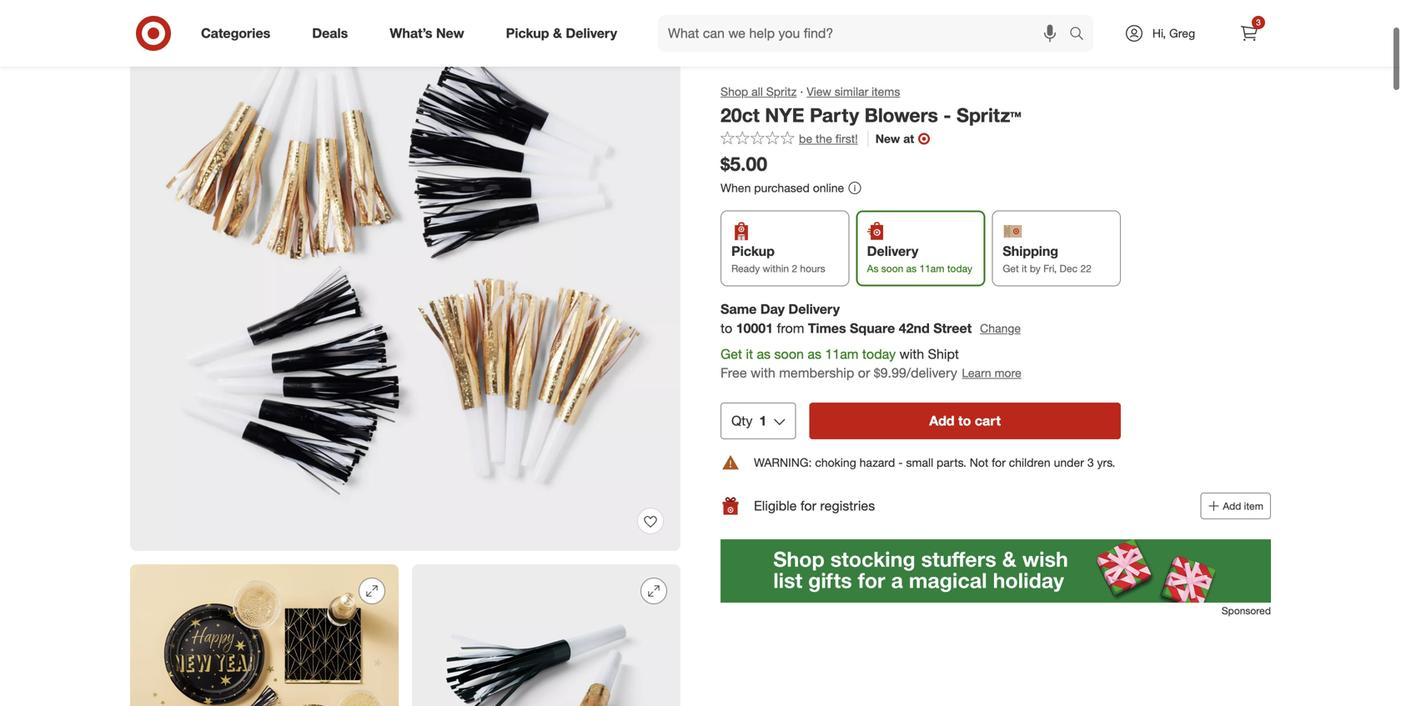 Task type: locate. For each thing, give the bounding box(es) containing it.
- left small at the bottom
[[899, 456, 903, 470]]

1 horizontal spatial 11am
[[920, 262, 945, 275]]

or
[[858, 365, 870, 381]]

it up free
[[746, 346, 753, 362]]

for
[[992, 456, 1006, 470], [801, 498, 817, 514]]

as right "as"
[[907, 262, 917, 275]]

0 horizontal spatial -
[[899, 456, 903, 470]]

as
[[867, 262, 879, 275]]

children
[[1009, 456, 1051, 470]]

1 vertical spatial today
[[863, 346, 896, 362]]

today up 'or' on the right bottom
[[863, 346, 896, 362]]

add to cart
[[930, 413, 1001, 429]]

1 vertical spatial to
[[959, 413, 971, 429]]

similar
[[835, 84, 869, 99]]

by
[[1030, 262, 1041, 275]]

1 horizontal spatial add
[[1223, 500, 1242, 513]]

for right "eligible"
[[801, 498, 817, 514]]

eligible for registries
[[754, 498, 875, 514]]

3
[[1257, 17, 1261, 28], [1088, 456, 1094, 470]]

change button
[[980, 319, 1022, 338]]

1 vertical spatial soon
[[775, 346, 804, 362]]

view similar items
[[807, 84, 901, 99]]

0 horizontal spatial add
[[930, 413, 955, 429]]

3 right greg
[[1257, 17, 1261, 28]]

blowers
[[865, 103, 938, 127]]

what's
[[390, 25, 433, 41]]

add left item
[[1223, 500, 1242, 513]]

new at
[[876, 132, 915, 146]]

as
[[907, 262, 917, 275], [757, 346, 771, 362], [808, 346, 822, 362]]

pickup left &
[[506, 25, 549, 41]]

as down 10001
[[757, 346, 771, 362]]

0 horizontal spatial for
[[801, 498, 817, 514]]

1 horizontal spatial to
[[959, 413, 971, 429]]

to
[[721, 320, 733, 337], [959, 413, 971, 429]]

delivery right &
[[566, 25, 617, 41]]

new inside what's new link
[[436, 25, 464, 41]]

delivery
[[566, 25, 617, 41], [867, 243, 919, 259], [789, 301, 840, 318]]

0 vertical spatial new
[[436, 25, 464, 41]]

choking
[[815, 456, 857, 470]]

add inside button
[[1223, 500, 1242, 513]]

delivery for pickup & delivery
[[566, 25, 617, 41]]

3 link
[[1231, 15, 1268, 52]]

11am right "as"
[[920, 262, 945, 275]]

soon inside delivery as soon as 11am today
[[882, 262, 904, 275]]

0 horizontal spatial get
[[721, 346, 743, 362]]

as inside delivery as soon as 11am today
[[907, 262, 917, 275]]

0 horizontal spatial to
[[721, 320, 733, 337]]

today
[[948, 262, 973, 275], [863, 346, 896, 362]]

to down "same" at right
[[721, 320, 733, 337]]

today inside delivery as soon as 11am today
[[948, 262, 973, 275]]

get up free
[[721, 346, 743, 362]]

0 vertical spatial add
[[930, 413, 955, 429]]

1 horizontal spatial -
[[944, 103, 952, 127]]

1 vertical spatial pickup
[[732, 243, 775, 259]]

add for add to cart
[[930, 413, 955, 429]]

1 vertical spatial get
[[721, 346, 743, 362]]

ready
[[732, 262, 760, 275]]

nye
[[765, 103, 805, 127]]

1 horizontal spatial new
[[876, 132, 900, 146]]

0 horizontal spatial new
[[436, 25, 464, 41]]

add for add item
[[1223, 500, 1242, 513]]

yrs.
[[1098, 456, 1116, 470]]

add item button
[[1201, 493, 1271, 520]]

purchased
[[754, 181, 810, 195]]

0 vertical spatial pickup
[[506, 25, 549, 41]]

1 horizontal spatial delivery
[[789, 301, 840, 318]]

today up the street
[[948, 262, 973, 275]]

11am
[[920, 262, 945, 275], [825, 346, 859, 362]]

shipping
[[1003, 243, 1059, 259]]

spritz™
[[957, 103, 1022, 127]]

eligible
[[754, 498, 797, 514]]

shop all spritz
[[721, 84, 797, 99]]

get left by
[[1003, 262, 1019, 275]]

delivery up times
[[789, 301, 840, 318]]

get
[[1003, 262, 1019, 275], [721, 346, 743, 362]]

at
[[904, 132, 915, 146]]

for right not
[[992, 456, 1006, 470]]

1 vertical spatial add
[[1223, 500, 1242, 513]]

1 horizontal spatial today
[[948, 262, 973, 275]]

0 horizontal spatial soon
[[775, 346, 804, 362]]

1 vertical spatial it
[[746, 346, 753, 362]]

1 vertical spatial with
[[751, 365, 776, 381]]

add item
[[1223, 500, 1264, 513]]

pickup inside pickup ready within 2 hours
[[732, 243, 775, 259]]

1 horizontal spatial pickup
[[732, 243, 775, 259]]

0 vertical spatial -
[[944, 103, 952, 127]]

warning: choking hazard - small parts. not for children under 3 yrs.
[[754, 456, 1116, 470]]

categories
[[201, 25, 270, 41]]

0 vertical spatial for
[[992, 456, 1006, 470]]

20ct nye party blowers - spritz&#8482;, 1 of 4 image
[[130, 1, 681, 551]]

- left spritz™
[[944, 103, 952, 127]]

1 horizontal spatial as
[[808, 346, 822, 362]]

add inside button
[[930, 413, 955, 429]]

0 horizontal spatial today
[[863, 346, 896, 362]]

1 vertical spatial delivery
[[867, 243, 919, 259]]

0 horizontal spatial pickup
[[506, 25, 549, 41]]

the
[[816, 132, 833, 146]]

pickup ready within 2 hours
[[732, 243, 826, 275]]

1 horizontal spatial 3
[[1257, 17, 1261, 28]]

membership
[[779, 365, 855, 381]]

image gallery element
[[130, 1, 681, 707]]

0 vertical spatial delivery
[[566, 25, 617, 41]]

add up warning: choking hazard - small parts. not for children under 3 yrs.
[[930, 413, 955, 429]]

add
[[930, 413, 955, 429], [1223, 500, 1242, 513]]

20ct nye party blowers - spritz&#8482;, 2 of 4 image
[[130, 565, 399, 707]]

soon down from
[[775, 346, 804, 362]]

soon right "as"
[[882, 262, 904, 275]]

3 left 'yrs.'
[[1088, 456, 1094, 470]]

1 vertical spatial 11am
[[825, 346, 859, 362]]

with up $9.99/delivery at the right of the page
[[900, 346, 925, 362]]

new
[[436, 25, 464, 41], [876, 132, 900, 146]]

1 horizontal spatial with
[[900, 346, 925, 362]]

categories link
[[187, 15, 291, 52]]

deals link
[[298, 15, 369, 52]]

0 vertical spatial it
[[1022, 262, 1028, 275]]

hazard
[[860, 456, 895, 470]]

with right free
[[751, 365, 776, 381]]

0 horizontal spatial delivery
[[566, 25, 617, 41]]

as up membership
[[808, 346, 822, 362]]

it inside shipping get it by fri, dec 22
[[1022, 262, 1028, 275]]

11am inside get it as soon as 11am today with shipt free with membership or $9.99/delivery learn more
[[825, 346, 859, 362]]

it left by
[[1022, 262, 1028, 275]]

$5.00
[[721, 152, 768, 176]]

2 horizontal spatial as
[[907, 262, 917, 275]]

learn
[[962, 366, 992, 381]]

soon
[[882, 262, 904, 275], [775, 346, 804, 362]]

with
[[900, 346, 925, 362], [751, 365, 776, 381]]

new right what's
[[436, 25, 464, 41]]

1 horizontal spatial it
[[1022, 262, 1028, 275]]

get it as soon as 11am today with shipt free with membership or $9.99/delivery learn more
[[721, 346, 1022, 381]]

0 horizontal spatial it
[[746, 346, 753, 362]]

-
[[944, 103, 952, 127], [899, 456, 903, 470]]

1 horizontal spatial soon
[[882, 262, 904, 275]]

get inside shipping get it by fri, dec 22
[[1003, 262, 1019, 275]]

20ct nye party blowers - spritz™
[[721, 103, 1022, 127]]

to left cart
[[959, 413, 971, 429]]

shipt
[[928, 346, 959, 362]]

2 vertical spatial delivery
[[789, 301, 840, 318]]

1 horizontal spatial for
[[992, 456, 1006, 470]]

0 horizontal spatial 11am
[[825, 346, 859, 362]]

pickup up ready
[[732, 243, 775, 259]]

0 vertical spatial 11am
[[920, 262, 945, 275]]

0 horizontal spatial 3
[[1088, 456, 1094, 470]]

cart
[[975, 413, 1001, 429]]

2 horizontal spatial delivery
[[867, 243, 919, 259]]

view
[[807, 84, 832, 99]]

11am up 'or' on the right bottom
[[825, 346, 859, 362]]

new left at
[[876, 132, 900, 146]]

delivery up "as"
[[867, 243, 919, 259]]

pickup & delivery link
[[492, 15, 638, 52]]

greg
[[1170, 26, 1196, 40]]

0 vertical spatial soon
[[882, 262, 904, 275]]

1 vertical spatial for
[[801, 498, 817, 514]]

0 vertical spatial get
[[1003, 262, 1019, 275]]

pickup for &
[[506, 25, 549, 41]]

1 horizontal spatial get
[[1003, 262, 1019, 275]]

0 vertical spatial today
[[948, 262, 973, 275]]

more
[[995, 366, 1022, 381]]

0 vertical spatial with
[[900, 346, 925, 362]]



Task type: describe. For each thing, give the bounding box(es) containing it.
street
[[934, 320, 972, 337]]

1 vertical spatial -
[[899, 456, 903, 470]]

0 horizontal spatial with
[[751, 365, 776, 381]]

when purchased online
[[721, 181, 844, 195]]

registries
[[820, 498, 875, 514]]

search button
[[1062, 15, 1102, 55]]

soon inside get it as soon as 11am today with shipt free with membership or $9.99/delivery learn more
[[775, 346, 804, 362]]

hi, greg
[[1153, 26, 1196, 40]]

20ct
[[721, 103, 760, 127]]

1
[[760, 413, 767, 429]]

deals
[[312, 25, 348, 41]]

change
[[980, 321, 1021, 336]]

hi,
[[1153, 26, 1166, 40]]

item
[[1244, 500, 1264, 513]]

it inside get it as soon as 11am today with shipt free with membership or $9.99/delivery learn more
[[746, 346, 753, 362]]

to inside button
[[959, 413, 971, 429]]

42nd
[[899, 320, 930, 337]]

22
[[1081, 262, 1092, 275]]

same
[[721, 301, 757, 318]]

learn more button
[[961, 364, 1023, 383]]

when
[[721, 181, 751, 195]]

20ct nye party blowers - spritz&#8482;, 3 of 4 image
[[412, 565, 681, 707]]

10001
[[736, 320, 773, 337]]

small
[[906, 456, 934, 470]]

delivery inside delivery as soon as 11am today
[[867, 243, 919, 259]]

2
[[792, 262, 798, 275]]

from times square 42nd street
[[777, 320, 972, 337]]

what's new link
[[376, 15, 485, 52]]

delivery for same day delivery
[[789, 301, 840, 318]]

from
[[777, 320, 805, 337]]

under
[[1054, 456, 1085, 470]]

fri,
[[1044, 262, 1057, 275]]

all
[[752, 84, 763, 99]]

$9.99/delivery
[[874, 365, 958, 381]]

be the first!
[[799, 132, 858, 146]]

&
[[553, 25, 562, 41]]

0 vertical spatial 3
[[1257, 17, 1261, 28]]

hours
[[800, 262, 826, 275]]

parts.
[[937, 456, 967, 470]]

not
[[970, 456, 989, 470]]

day
[[761, 301, 785, 318]]

view similar items button
[[807, 83, 901, 100]]

shop
[[721, 84, 749, 99]]

shipping get it by fri, dec 22
[[1003, 243, 1092, 275]]

be
[[799, 132, 813, 146]]

first!
[[836, 132, 858, 146]]

spritz
[[766, 84, 797, 99]]

pickup for ready
[[732, 243, 775, 259]]

add to cart button
[[809, 403, 1121, 440]]

within
[[763, 262, 789, 275]]

be the first! link
[[721, 131, 858, 147]]

free
[[721, 365, 747, 381]]

11am inside delivery as soon as 11am today
[[920, 262, 945, 275]]

sponsored
[[1222, 605, 1271, 617]]

pickup & delivery
[[506, 25, 617, 41]]

get inside get it as soon as 11am today with shipt free with membership or $9.99/delivery learn more
[[721, 346, 743, 362]]

1 vertical spatial 3
[[1088, 456, 1094, 470]]

today inside get it as soon as 11am today with shipt free with membership or $9.99/delivery learn more
[[863, 346, 896, 362]]

warning:
[[754, 456, 812, 470]]

dec
[[1060, 262, 1078, 275]]

times
[[808, 320, 846, 337]]

delivery as soon as 11am today
[[867, 243, 973, 275]]

search
[[1062, 27, 1102, 43]]

online
[[813, 181, 844, 195]]

what's new
[[390, 25, 464, 41]]

0 vertical spatial to
[[721, 320, 733, 337]]

qty
[[732, 413, 753, 429]]

items
[[872, 84, 901, 99]]

qty 1
[[732, 413, 767, 429]]

party
[[810, 103, 860, 127]]

0 horizontal spatial as
[[757, 346, 771, 362]]

same day delivery
[[721, 301, 840, 318]]

square
[[850, 320, 895, 337]]

advertisement region
[[721, 540, 1271, 603]]

1 vertical spatial new
[[876, 132, 900, 146]]

What can we help you find? suggestions appear below search field
[[658, 15, 1074, 52]]

to 10001
[[721, 320, 773, 337]]



Task type: vqa. For each thing, say whether or not it's contained in the screenshot.
Not
yes



